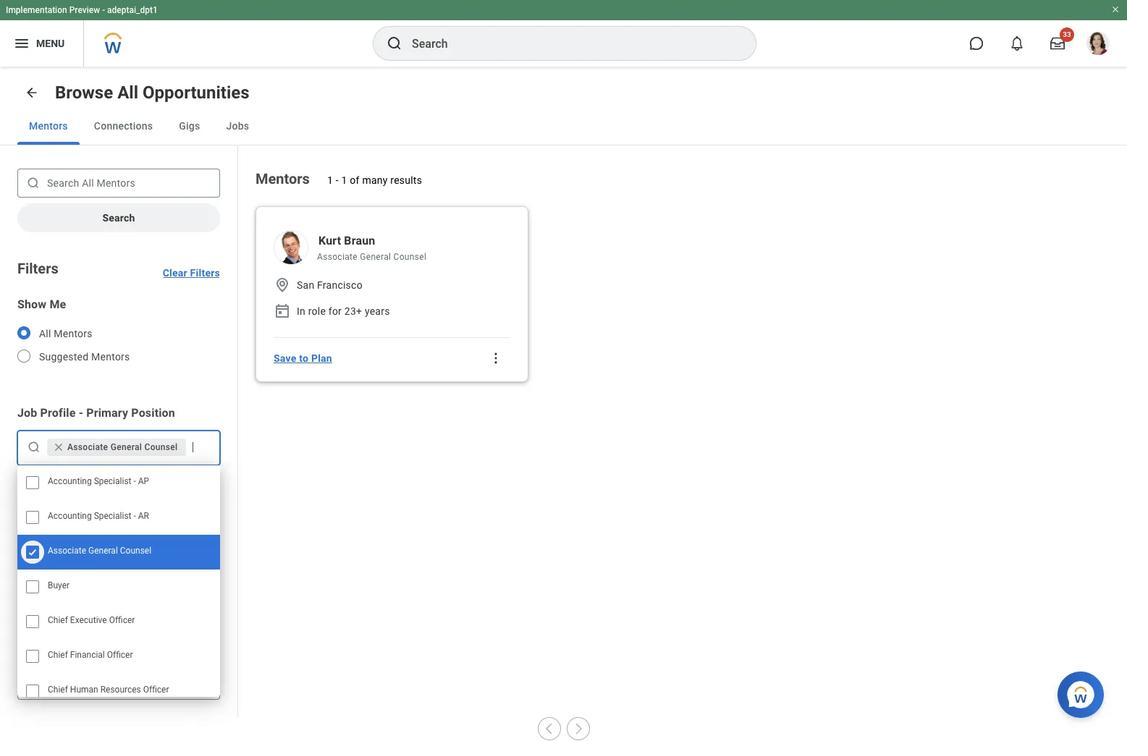 Task type: locate. For each thing, give the bounding box(es) containing it.
accounting up accounting specialist - ar
[[48, 476, 92, 487]]

mentors tab panel
[[0, 146, 1127, 741]]

general up accounting specialist - ap option
[[111, 442, 142, 453]]

- for accounting specialist - ar
[[134, 511, 136, 521]]

suggested mentors
[[39, 351, 130, 363]]

associate general counsel
[[67, 442, 178, 453], [48, 546, 151, 556]]

1 horizontal spatial filters
[[190, 267, 220, 279]]

connections button
[[82, 107, 164, 145]]

chief inside option
[[48, 685, 68, 695]]

job for job family
[[17, 563, 37, 576]]

search image
[[27, 597, 41, 611], [27, 675, 41, 689]]

0 vertical spatial chief
[[48, 615, 68, 626]]

filters up show me
[[17, 260, 58, 277]]

menu banner
[[0, 0, 1127, 67]]

mentors down jobs button
[[256, 170, 310, 188]]

chief for chief financial officer
[[48, 650, 68, 660]]

1
[[327, 174, 333, 186], [341, 174, 347, 186]]

filters right clear
[[190, 267, 220, 279]]

counsel inside button
[[144, 442, 178, 453]]

specialist
[[94, 476, 131, 487], [94, 511, 131, 521]]

associate general counsel inside option
[[48, 546, 151, 556]]

1 specialist from the top
[[94, 476, 131, 487]]

1 vertical spatial search image
[[27, 675, 41, 689]]

officer for chief executive officer
[[109, 615, 135, 626]]

1 accounting from the top
[[48, 476, 92, 487]]

0 vertical spatial search image
[[27, 597, 41, 611]]

list box
[[17, 466, 220, 709]]

0 vertical spatial specialist
[[94, 476, 131, 487]]

arrow left image
[[25, 85, 39, 100]]

press left arrow to navigate selected items field
[[189, 436, 214, 459]]

33
[[1063, 30, 1071, 38]]

3 chief from the top
[[48, 685, 68, 695]]

-
[[102, 5, 105, 15], [336, 174, 339, 186], [79, 406, 83, 420], [134, 476, 136, 487], [134, 511, 136, 521]]

0 vertical spatial associate
[[317, 252, 358, 262]]

1 search image from the top
[[27, 597, 41, 611]]

1 job from the top
[[17, 406, 37, 420]]

2 vertical spatial counsel
[[120, 546, 151, 556]]

search image down skill
[[27, 675, 41, 689]]

1 vertical spatial associate
[[67, 442, 108, 453]]

all mentors
[[39, 328, 93, 340]]

inbox large image
[[1051, 36, 1065, 51]]

family
[[40, 563, 75, 576]]

accounting specialist - ap
[[48, 476, 149, 487]]

0 horizontal spatial filters
[[17, 260, 58, 277]]

None field
[[189, 440, 214, 455]]

- right the preview
[[102, 5, 105, 15]]

chief left financial
[[48, 650, 68, 660]]

counsel inside kurt braun associate general counsel
[[394, 252, 427, 262]]

1 vertical spatial officer
[[107, 650, 133, 660]]

chief for chief human resources officer
[[48, 685, 68, 695]]

mentors down arrow left icon
[[29, 120, 68, 132]]

1 horizontal spatial 1
[[341, 174, 347, 186]]

associate down the kurt
[[317, 252, 358, 262]]

officer
[[109, 615, 135, 626], [107, 650, 133, 660], [143, 685, 169, 695]]

implementation preview -   adeptai_dpt1
[[6, 5, 158, 15]]

time in job profile image
[[274, 303, 291, 320]]

general down braun
[[360, 252, 391, 262]]

1 vertical spatial specialist
[[94, 511, 131, 521]]

1 vertical spatial job
[[17, 563, 37, 576]]

counsel down position in the left of the page
[[144, 442, 178, 453]]

implementation
[[6, 5, 67, 15]]

1 vertical spatial general
[[111, 442, 142, 453]]

profile
[[40, 406, 76, 420]]

2 vertical spatial general
[[88, 546, 118, 556]]

general inside associate general counsel button
[[111, 442, 142, 453]]

list box containing accounting specialist - ap
[[17, 466, 220, 709]]

role
[[308, 306, 326, 317]]

search image
[[386, 35, 403, 52], [26, 176, 41, 190], [27, 440, 41, 455], [27, 518, 41, 533]]

san francisco
[[297, 279, 363, 291]]

human
[[70, 685, 98, 695]]

adeptai_dpt1
[[107, 5, 158, 15]]

- inside menu banner
[[102, 5, 105, 15]]

officer down buyer option
[[109, 615, 135, 626]]

0 vertical spatial job
[[17, 406, 37, 420]]

chief for chief executive officer
[[48, 615, 68, 626]]

2 accounting from the top
[[48, 511, 92, 521]]

0 vertical spatial general
[[360, 252, 391, 262]]

0 vertical spatial all
[[117, 83, 138, 103]]

filters inside button
[[190, 267, 220, 279]]

- right 'profile' in the bottom left of the page
[[79, 406, 83, 420]]

supervisory organization
[[17, 484, 152, 498]]

general down accounting specialist - ar
[[88, 546, 118, 556]]

accounting specialist - ar option
[[17, 500, 220, 535]]

accounting specialist - ar
[[48, 511, 149, 521]]

chief financial officer option
[[17, 639, 220, 674]]

browse all opportunities
[[55, 83, 250, 103]]

job
[[17, 406, 37, 420], [17, 563, 37, 576]]

associate up family
[[48, 546, 86, 556]]

2 vertical spatial officer
[[143, 685, 169, 695]]

- for implementation preview -   adeptai_dpt1
[[102, 5, 105, 15]]

2 1 from the left
[[341, 174, 347, 186]]

- left of
[[336, 174, 339, 186]]

0 horizontal spatial 1
[[327, 174, 333, 186]]

counsel down kurt braun button
[[394, 252, 427, 262]]

2 specialist from the top
[[94, 511, 131, 521]]

search button
[[17, 203, 220, 232]]

search image down job family
[[27, 597, 41, 611]]

general
[[360, 252, 391, 262], [111, 442, 142, 453], [88, 546, 118, 556]]

to
[[299, 353, 309, 364]]

officer right resources
[[143, 685, 169, 695]]

job left family
[[17, 563, 37, 576]]

1 vertical spatial associate general counsel
[[48, 546, 151, 556]]

associate down job profile - primary position
[[67, 442, 108, 453]]

related actions vertical image
[[489, 351, 503, 366]]

all down show me
[[39, 328, 51, 340]]

1 vertical spatial chief
[[48, 650, 68, 660]]

associate general counsel down accounting specialist - ar
[[48, 546, 151, 556]]

accounting down supervisory organization
[[48, 511, 92, 521]]

show
[[17, 298, 47, 311]]

1 vertical spatial all
[[39, 328, 51, 340]]

accounting
[[48, 476, 92, 487], [48, 511, 92, 521]]

mentors inside button
[[29, 120, 68, 132]]

show me
[[17, 298, 66, 311]]

2 vertical spatial associate
[[48, 546, 86, 556]]

associate inside option
[[48, 546, 86, 556]]

justify image
[[13, 35, 30, 52]]

skill
[[17, 641, 40, 655]]

associate general counsel option
[[17, 535, 220, 570]]

chief human resources officer
[[48, 685, 169, 695]]

0 vertical spatial associate general counsel
[[67, 442, 178, 453]]

job for job profile - primary position
[[17, 406, 37, 420]]

location image
[[274, 277, 291, 294]]

2 vertical spatial chief
[[48, 685, 68, 695]]

counsel down ar
[[120, 546, 151, 556]]

specialist left ap
[[94, 476, 131, 487]]

1 vertical spatial accounting
[[48, 511, 92, 521]]

1 vertical spatial counsel
[[144, 442, 178, 453]]

associate
[[317, 252, 358, 262], [67, 442, 108, 453], [48, 546, 86, 556]]

buyer option
[[17, 570, 220, 605]]

- left ap
[[134, 476, 136, 487]]

of
[[350, 174, 360, 186]]

clear filters
[[163, 267, 220, 279]]

filters
[[17, 260, 58, 277], [190, 267, 220, 279]]

primary
[[86, 406, 128, 420]]

chief executive officer option
[[17, 605, 220, 639]]

2 chief from the top
[[48, 650, 68, 660]]

buyer
[[48, 581, 70, 591]]

general inside 'associate general counsel' option
[[88, 546, 118, 556]]

0 horizontal spatial all
[[39, 328, 51, 340]]

chief left executive on the bottom of the page
[[48, 615, 68, 626]]

remove image
[[53, 442, 67, 453], [53, 442, 64, 453]]

1 chief from the top
[[48, 615, 68, 626]]

- left ar
[[134, 511, 136, 521]]

officer right financial
[[107, 650, 133, 660]]

chief
[[48, 615, 68, 626], [48, 650, 68, 660], [48, 685, 68, 695]]

specialist down organization
[[94, 511, 131, 521]]

mentors
[[29, 120, 68, 132], [256, 170, 310, 188], [54, 328, 93, 340], [91, 351, 130, 363]]

associate general counsel up accounting specialist - ap option
[[67, 442, 178, 453]]

chief left human
[[48, 685, 68, 695]]

plan
[[311, 353, 332, 364]]

list box inside mentors tab panel
[[17, 466, 220, 709]]

1 horizontal spatial all
[[117, 83, 138, 103]]

0 vertical spatial officer
[[109, 615, 135, 626]]

position
[[131, 406, 175, 420]]

1 1 from the left
[[327, 174, 333, 186]]

specialist for ar
[[94, 511, 131, 521]]

officer for chief financial officer
[[107, 650, 133, 660]]

2 job from the top
[[17, 563, 37, 576]]

all
[[117, 83, 138, 103], [39, 328, 51, 340]]

all up connections
[[117, 83, 138, 103]]

none field inside mentors tab panel
[[189, 440, 214, 455]]

in
[[297, 306, 306, 317]]

0 vertical spatial counsel
[[394, 252, 427, 262]]

tab list
[[0, 107, 1127, 146]]

supervisory
[[17, 484, 81, 498]]

0 vertical spatial accounting
[[48, 476, 92, 487]]

2 search image from the top
[[27, 675, 41, 689]]

counsel
[[394, 252, 427, 262], [144, 442, 178, 453], [120, 546, 151, 556]]

clear
[[163, 267, 187, 279]]

job left 'profile' in the bottom left of the page
[[17, 406, 37, 420]]



Task type: describe. For each thing, give the bounding box(es) containing it.
kurt braun associate general counsel
[[317, 234, 427, 262]]

counsel inside option
[[120, 546, 151, 556]]

executive
[[70, 615, 107, 626]]

chief executive officer
[[48, 615, 135, 626]]

jobs button
[[215, 107, 261, 145]]

chief financial officer
[[48, 650, 133, 660]]

chief human resources officer option
[[17, 674, 220, 709]]

francisco
[[317, 279, 363, 291]]

chevron right image
[[571, 722, 585, 736]]

mentors button
[[17, 107, 80, 145]]

in role for 23+ years
[[297, 306, 390, 317]]

job profile - primary position
[[17, 406, 175, 420]]

search
[[102, 212, 135, 224]]

me
[[50, 298, 66, 311]]

browse
[[55, 83, 113, 103]]

save
[[274, 353, 297, 364]]

Search All Mentors text field
[[17, 169, 220, 198]]

time in job profile element
[[274, 303, 291, 320]]

- for accounting specialist - ap
[[134, 476, 136, 487]]

33 button
[[1042, 28, 1074, 59]]

clear filters button
[[163, 250, 220, 279]]

mentors up suggested
[[54, 328, 93, 340]]

specialist for ap
[[94, 476, 131, 487]]

kurt braun button
[[317, 230, 511, 251]]

associate general counsel button
[[47, 439, 186, 456]]

years
[[365, 306, 390, 317]]

search image for job family
[[27, 597, 41, 611]]

braun
[[344, 234, 375, 248]]

ap
[[138, 476, 149, 487]]

menu button
[[0, 20, 83, 67]]

associate inside kurt braun associate general counsel
[[317, 252, 358, 262]]

associate general counsel inside button
[[67, 442, 178, 453]]

opportunities
[[143, 83, 250, 103]]

1 - 1 of many results
[[327, 174, 422, 186]]

location element
[[274, 277, 291, 294]]

save to plan button
[[268, 344, 338, 373]]

associate inside button
[[67, 442, 108, 453]]

accounting specialist - ap option
[[17, 466, 220, 500]]

profile logan mcneil image
[[1087, 32, 1110, 58]]

menu
[[36, 37, 65, 49]]

job family
[[17, 563, 75, 576]]

officer inside option
[[143, 685, 169, 695]]

kurt
[[319, 234, 341, 248]]

results
[[390, 174, 422, 186]]

jobs
[[226, 120, 249, 132]]

search image for skill
[[27, 675, 41, 689]]

all inside mentors tab panel
[[39, 328, 51, 340]]

- for job profile - primary position
[[79, 406, 83, 420]]

close environment banner image
[[1111, 5, 1120, 14]]

general inside kurt braun associate general counsel
[[360, 252, 391, 262]]

connections
[[94, 120, 153, 132]]

accounting for accounting specialist - ap
[[48, 476, 92, 487]]

suggested
[[39, 351, 89, 363]]

many
[[362, 174, 388, 186]]

save to plan
[[274, 353, 332, 364]]

notifications large image
[[1010, 36, 1024, 51]]

tab list containing mentors
[[0, 107, 1127, 146]]

chevron left image
[[542, 722, 556, 736]]

ar
[[138, 511, 149, 521]]

san
[[297, 279, 314, 291]]

for
[[329, 306, 342, 317]]

organization
[[84, 484, 152, 498]]

mentors right suggested
[[91, 351, 130, 363]]

gigs
[[179, 120, 200, 132]]

accounting for accounting specialist - ar
[[48, 511, 92, 521]]

Search Workday  search field
[[412, 28, 726, 59]]

gigs button
[[167, 107, 212, 145]]

financial
[[70, 650, 105, 660]]

23+
[[344, 306, 362, 317]]

resources
[[100, 685, 141, 695]]

preview
[[69, 5, 100, 15]]



Task type: vqa. For each thing, say whether or not it's contained in the screenshot.
- related to Implementation Preview -   adeptai_dpt1
yes



